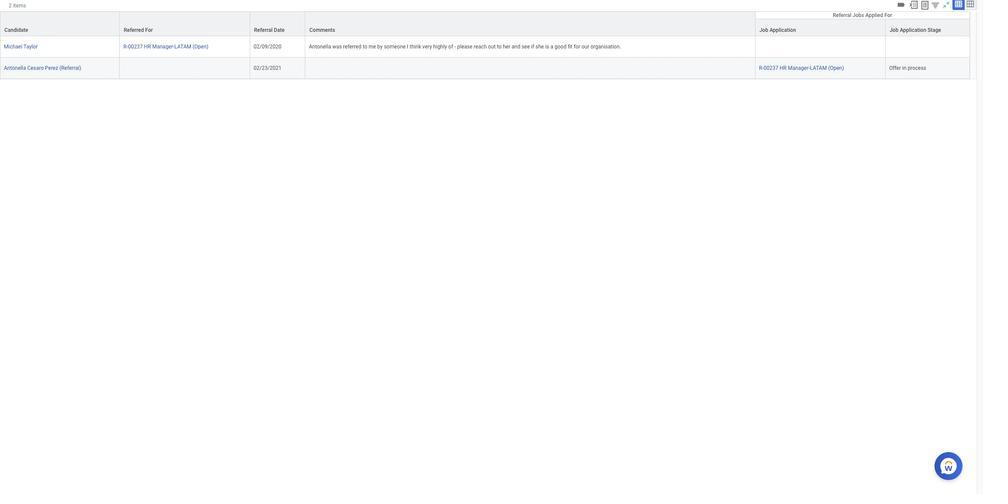 Task type: locate. For each thing, give the bounding box(es) containing it.
2 items
[[9, 3, 26, 9]]

0 horizontal spatial latam
[[175, 44, 191, 50]]

in
[[903, 65, 907, 71]]

antonella cesaro perez (referral)
[[4, 65, 81, 71]]

latam down job application popup button
[[811, 65, 828, 71]]

2 job from the left
[[890, 27, 899, 33]]

1 horizontal spatial for
[[885, 12, 893, 18]]

antonella for antonella cesaro perez (referral)
[[4, 65, 26, 71]]

is
[[546, 44, 550, 50]]

perez
[[45, 65, 58, 71]]

0 horizontal spatial to
[[363, 44, 368, 50]]

00237
[[128, 44, 143, 50], [764, 65, 779, 71]]

1 vertical spatial manager-
[[789, 65, 811, 71]]

manager- down job application
[[789, 65, 811, 71]]

1 vertical spatial latam
[[811, 65, 828, 71]]

reach
[[474, 44, 487, 50]]

for
[[885, 12, 893, 18], [145, 27, 153, 33]]

1 row from the top
[[0, 11, 971, 36]]

0 horizontal spatial r-00237 hr manager-latam (open)
[[123, 44, 209, 50]]

job application stage button
[[886, 19, 970, 36]]

1 vertical spatial antonella
[[4, 65, 26, 71]]

export to worksheets image
[[921, 0, 931, 10]]

manager- for r-00237 hr manager-latam (open) link to the right
[[789, 65, 811, 71]]

1 horizontal spatial job
[[890, 27, 899, 33]]

(open)
[[193, 44, 209, 50], [829, 65, 845, 71]]

1 vertical spatial r-00237 hr manager-latam (open) link
[[760, 65, 845, 71]]

hr down "referred for"
[[144, 44, 151, 50]]

me
[[369, 44, 376, 50]]

1 horizontal spatial r-00237 hr manager-latam (open)
[[760, 65, 845, 71]]

1 horizontal spatial to
[[497, 44, 502, 50]]

0 vertical spatial hr
[[144, 44, 151, 50]]

0 horizontal spatial for
[[145, 27, 153, 33]]

2 to from the left
[[497, 44, 502, 50]]

antonella down the comments
[[309, 44, 331, 50]]

for right applied
[[885, 12, 893, 18]]

job
[[760, 27, 769, 33], [890, 27, 899, 33]]

-
[[455, 44, 456, 50]]

1 horizontal spatial 00237
[[764, 65, 779, 71]]

0 vertical spatial latam
[[175, 44, 191, 50]]

00237 down referred
[[128, 44, 143, 50]]

offer
[[890, 65, 902, 71]]

referred
[[124, 27, 144, 33]]

to left me
[[363, 44, 368, 50]]

manager-
[[152, 44, 175, 50], [789, 65, 811, 71]]

1 horizontal spatial hr
[[780, 65, 787, 71]]

1 horizontal spatial antonella
[[309, 44, 331, 50]]

referral left date
[[254, 27, 273, 33]]

4 row from the top
[[0, 58, 971, 79]]

offer in process
[[890, 65, 927, 71]]

job application
[[760, 27, 797, 33]]

jobs
[[853, 12, 865, 18]]

date
[[274, 27, 285, 33]]

r-00237 hr manager-latam (open) link
[[123, 44, 209, 50], [760, 65, 845, 71]]

shrink image
[[942, 0, 952, 10]]

cesaro
[[27, 65, 44, 71]]

r- down referred
[[123, 44, 128, 50]]

candidate
[[4, 27, 28, 33]]

antonella left cesaro
[[4, 65, 26, 71]]

michael taylor link
[[4, 44, 38, 50]]

manager- down "referred for"
[[152, 44, 175, 50]]

1 vertical spatial hr
[[780, 65, 787, 71]]

out
[[488, 44, 496, 50]]

1 vertical spatial (open)
[[829, 65, 845, 71]]

application
[[770, 27, 797, 33], [901, 27, 927, 33]]

0 horizontal spatial r-
[[123, 44, 128, 50]]

of
[[449, 44, 454, 50]]

hr down job application
[[780, 65, 787, 71]]

referral
[[834, 12, 852, 18], [254, 27, 273, 33]]

comments
[[310, 27, 335, 33]]

0 vertical spatial manager-
[[152, 44, 175, 50]]

0 vertical spatial 00237
[[128, 44, 143, 50]]

r-00237 hr manager-latam (open)
[[123, 44, 209, 50], [760, 65, 845, 71]]

antonella
[[309, 44, 331, 50], [4, 65, 26, 71]]

0 horizontal spatial antonella
[[4, 65, 26, 71]]

hr
[[144, 44, 151, 50], [780, 65, 787, 71]]

2 application from the left
[[901, 27, 927, 33]]

0 vertical spatial referral
[[834, 12, 852, 18]]

for inside popup button
[[885, 12, 893, 18]]

antonella cesaro perez (referral) link
[[4, 65, 81, 71]]

0 vertical spatial r-00237 hr manager-latam (open) link
[[123, 44, 209, 50]]

manager- for r-00237 hr manager-latam (open) link to the left
[[152, 44, 175, 50]]

toolbar
[[896, 0, 977, 11]]

0 vertical spatial r-
[[123, 44, 128, 50]]

0 horizontal spatial application
[[770, 27, 797, 33]]

and
[[512, 44, 521, 50]]

r- down job application
[[760, 65, 764, 71]]

referral for referral date
[[254, 27, 273, 33]]

row containing job application
[[0, 19, 971, 36]]

2
[[9, 3, 12, 9]]

michael
[[4, 44, 22, 50]]

expand table image
[[967, 0, 976, 8]]

0 horizontal spatial manager-
[[152, 44, 175, 50]]

0 vertical spatial antonella
[[309, 44, 331, 50]]

r-
[[123, 44, 128, 50], [760, 65, 764, 71]]

0 horizontal spatial (open)
[[193, 44, 209, 50]]

0 vertical spatial r-00237 hr manager-latam (open)
[[123, 44, 209, 50]]

row containing antonella cesaro perez (referral)
[[0, 58, 971, 79]]

1 horizontal spatial application
[[901, 27, 927, 33]]

export to excel image
[[910, 0, 919, 10]]

referral jobs applied for button
[[756, 12, 970, 19]]

0 vertical spatial (open)
[[193, 44, 209, 50]]

candidate button
[[0, 12, 120, 36]]

see
[[522, 44, 530, 50]]

applied
[[866, 12, 884, 18]]

latam down referred for "popup button"
[[175, 44, 191, 50]]

(open) down job application popup button
[[829, 65, 845, 71]]

0 vertical spatial for
[[885, 12, 893, 18]]

1 job from the left
[[760, 27, 769, 33]]

her
[[503, 44, 511, 50]]

1 horizontal spatial r-
[[760, 65, 764, 71]]

referral date
[[254, 27, 285, 33]]

0 horizontal spatial 00237
[[128, 44, 143, 50]]

1 vertical spatial r-00237 hr manager-latam (open)
[[760, 65, 845, 71]]

1 vertical spatial r-
[[760, 65, 764, 71]]

hr for r-00237 hr manager-latam (open) link to the left
[[144, 44, 151, 50]]

for right referred
[[145, 27, 153, 33]]

organisation.
[[591, 44, 622, 50]]

referral jobs applied for
[[834, 12, 893, 18]]

02/09/2020
[[254, 44, 282, 50]]

latam
[[175, 44, 191, 50], [811, 65, 828, 71]]

referred
[[343, 44, 362, 50]]

cell
[[756, 36, 886, 58], [886, 36, 971, 58], [120, 58, 250, 79], [306, 58, 756, 79]]

to left her
[[497, 44, 502, 50]]

00237 down job application
[[764, 65, 779, 71]]

job application stage
[[890, 27, 942, 33]]

1 application from the left
[[770, 27, 797, 33]]

row
[[0, 11, 971, 36], [0, 19, 971, 36], [0, 36, 971, 58], [0, 58, 971, 79]]

2 row from the top
[[0, 19, 971, 36]]

referral left jobs
[[834, 12, 852, 18]]

1 horizontal spatial manager-
[[789, 65, 811, 71]]

was
[[333, 44, 342, 50]]

1 horizontal spatial referral
[[834, 12, 852, 18]]

1 vertical spatial 00237
[[764, 65, 779, 71]]

row containing referral jobs applied for
[[0, 11, 971, 36]]

1 to from the left
[[363, 44, 368, 50]]

3 row from the top
[[0, 36, 971, 58]]

(open) down referred for "popup button"
[[193, 44, 209, 50]]

1 horizontal spatial latam
[[811, 65, 828, 71]]

someone
[[384, 44, 406, 50]]

r-00237 hr manager-latam (open) for r-00237 hr manager-latam (open) link to the left
[[123, 44, 209, 50]]

0 horizontal spatial referral
[[254, 27, 273, 33]]

referral for referral jobs applied for
[[834, 12, 852, 18]]

0 horizontal spatial hr
[[144, 44, 151, 50]]

1 vertical spatial referral
[[254, 27, 273, 33]]

for inside "popup button"
[[145, 27, 153, 33]]

02/23/2021
[[254, 65, 282, 71]]

i
[[407, 44, 409, 50]]

1 vertical spatial for
[[145, 27, 153, 33]]

1 horizontal spatial (open)
[[829, 65, 845, 71]]

to
[[363, 44, 368, 50], [497, 44, 502, 50]]

0 horizontal spatial job
[[760, 27, 769, 33]]

(open) for r-00237 hr manager-latam (open) link to the right
[[829, 65, 845, 71]]



Task type: describe. For each thing, give the bounding box(es) containing it.
r-00237 hr manager-latam (open) for r-00237 hr manager-latam (open) link to the right
[[760, 65, 845, 71]]

process
[[908, 65, 927, 71]]

a
[[551, 44, 554, 50]]

good
[[555, 44, 567, 50]]

job for job application stage
[[890, 27, 899, 33]]

referred for
[[124, 27, 153, 33]]

very
[[423, 44, 432, 50]]

if
[[532, 44, 535, 50]]

application for job application stage
[[901, 27, 927, 33]]

0 horizontal spatial r-00237 hr manager-latam (open) link
[[123, 44, 209, 50]]

for
[[574, 44, 581, 50]]

items
[[13, 3, 26, 9]]

(open) for r-00237 hr manager-latam (open) link to the left
[[193, 44, 209, 50]]

referral date button
[[250, 12, 305, 36]]

by
[[378, 44, 383, 50]]

antonella for antonella was referred to me by someone i think very highly of - please reach out to her and see if she is a good fit for our organisation.
[[309, 44, 331, 50]]

tag image
[[897, 0, 907, 10]]

comments button
[[306, 12, 756, 36]]

stage
[[928, 27, 942, 33]]

fit
[[568, 44, 573, 50]]

select to filter grid data image
[[931, 0, 941, 10]]

our
[[582, 44, 590, 50]]

table image
[[955, 0, 964, 8]]

job for job application
[[760, 27, 769, 33]]

please
[[458, 44, 473, 50]]

workday assistant region
[[935, 449, 967, 481]]

hr for r-00237 hr manager-latam (open) link to the right
[[780, 65, 787, 71]]

taylor
[[24, 44, 38, 50]]

job application button
[[756, 19, 886, 36]]

application for job application
[[770, 27, 797, 33]]

antonella was referred to me by someone i think very highly of - please reach out to her and see if she is a good fit for our organisation.
[[309, 44, 622, 50]]

think
[[410, 44, 421, 50]]

00237 for r-00237 hr manager-latam (open) link to the right
[[764, 65, 779, 71]]

00237 for r-00237 hr manager-latam (open) link to the left
[[128, 44, 143, 50]]

she
[[536, 44, 544, 50]]

highly
[[434, 44, 447, 50]]

michael taylor
[[4, 44, 38, 50]]

row containing michael taylor
[[0, 36, 971, 58]]

(referral)
[[59, 65, 81, 71]]

referred for button
[[120, 12, 250, 36]]

1 horizontal spatial r-00237 hr manager-latam (open) link
[[760, 65, 845, 71]]



Task type: vqa. For each thing, say whether or not it's contained in the screenshot.
the leftmost job
yes



